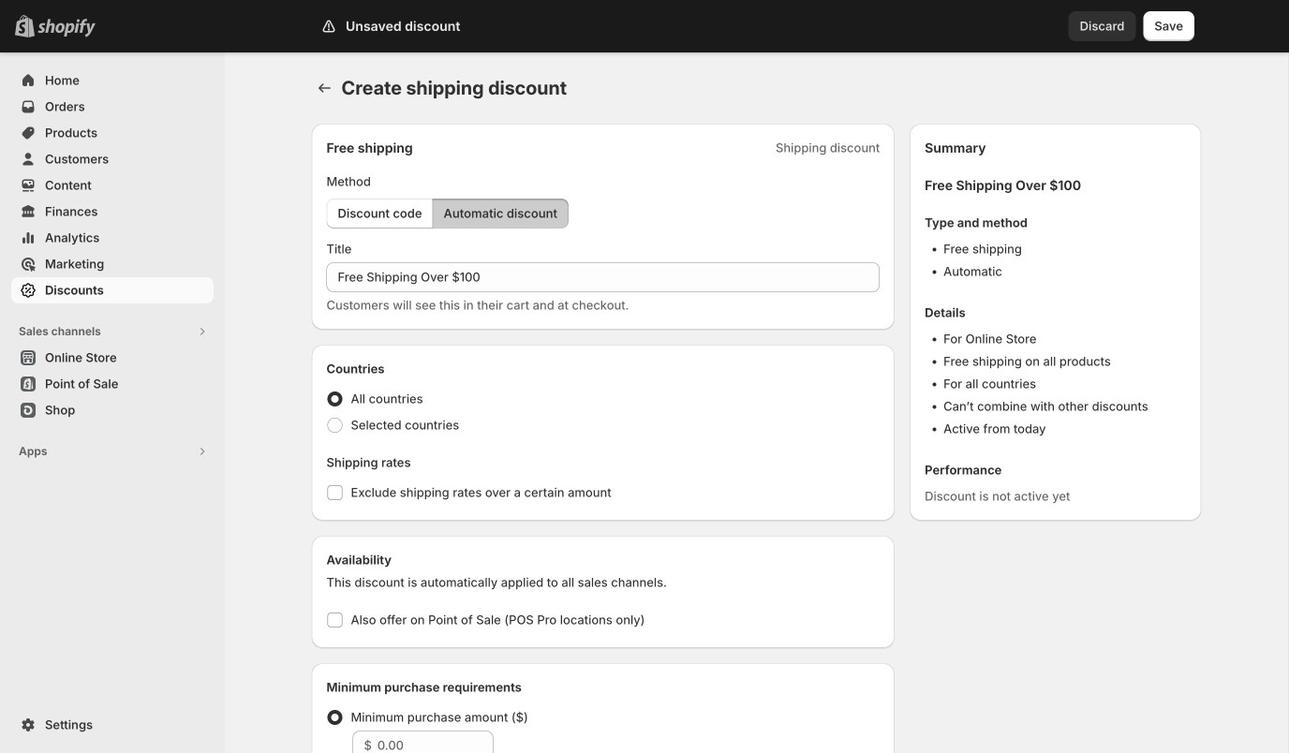 Task type: describe. For each thing, give the bounding box(es) containing it.
shopify image
[[37, 19, 96, 37]]

0.00 text field
[[378, 731, 494, 754]]



Task type: vqa. For each thing, say whether or not it's contained in the screenshot.
text box
yes



Task type: locate. For each thing, give the bounding box(es) containing it.
None text field
[[327, 262, 880, 292]]



